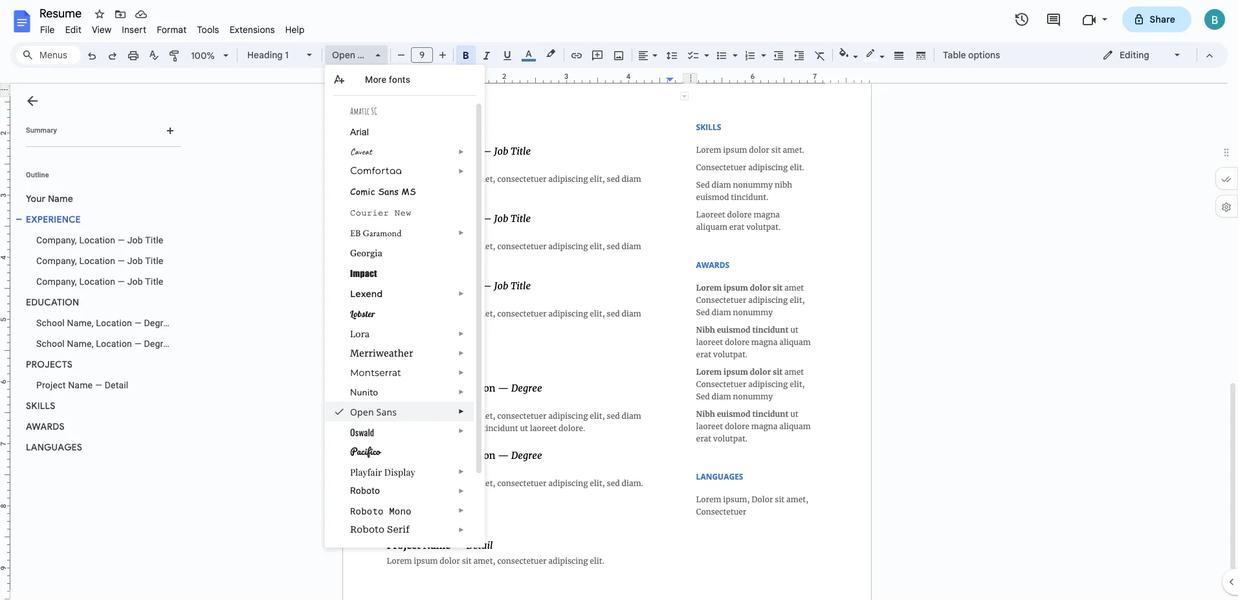 Task type: vqa. For each thing, say whether or not it's contained in the screenshot.
4th ►
yes



Task type: locate. For each thing, give the bounding box(es) containing it.
open
[[332, 49, 355, 61], [350, 406, 374, 418]]

location
[[79, 235, 115, 245], [79, 256, 115, 266], [79, 276, 115, 287], [96, 318, 132, 328], [96, 339, 132, 349]]

open sans
[[332, 49, 378, 61], [350, 406, 397, 418]]

Zoom field
[[186, 46, 234, 65]]

border dash image
[[914, 46, 929, 64]]

school name, location — degree down education
[[36, 318, 173, 328]]

3 job from the top
[[127, 276, 143, 287]]

13 ► from the top
[[458, 507, 465, 514]]

12 ► from the top
[[458, 488, 465, 495]]

2 roboto from the top
[[350, 505, 384, 517]]

edit menu item
[[60, 22, 87, 38]]

roboto
[[350, 486, 380, 496], [350, 505, 384, 517], [350, 524, 385, 535]]

company,
[[36, 235, 77, 245], [36, 256, 77, 266], [36, 276, 77, 287]]

4 ► from the top
[[458, 290, 465, 297]]

job
[[127, 235, 143, 245], [127, 256, 143, 266], [127, 276, 143, 287]]

3 roboto from the top
[[350, 524, 385, 535]]

insert
[[122, 24, 146, 36]]

0 vertical spatial roboto
[[350, 486, 380, 496]]

extensions menu item
[[224, 22, 280, 38]]

1 vertical spatial roboto
[[350, 505, 384, 517]]

1 vertical spatial name
[[68, 380, 93, 390]]

border width image
[[892, 46, 907, 64]]

1
[[285, 49, 289, 61]]

open sans inside main toolbar
[[332, 49, 378, 61]]

1 ► from the top
[[458, 148, 465, 155]]

edit
[[65, 24, 82, 36]]

1 company, location — job title from the top
[[36, 235, 163, 245]]

name,
[[67, 318, 94, 328], [67, 339, 94, 349]]

name, up projects
[[67, 339, 94, 349]]

sans left the ms
[[378, 185, 399, 197]]

table
[[943, 49, 966, 61]]

ms
[[402, 185, 416, 197]]

1 vertical spatial sans
[[378, 185, 399, 197]]

click to select borders image
[[680, 92, 689, 100]]

playfair display
[[350, 466, 416, 478]]

eb garamond
[[350, 227, 402, 239]]

0 vertical spatial company,
[[36, 235, 77, 245]]

mono
[[389, 505, 412, 517]]

lora
[[350, 328, 370, 340]]

fonts
[[389, 74, 411, 85]]

open inside option
[[332, 49, 355, 61]]

sc
[[371, 106, 377, 117]]

2 vertical spatial job
[[127, 276, 143, 287]]

1 vertical spatial company,
[[36, 256, 77, 266]]

2 company, location — job title from the top
[[36, 256, 163, 266]]

project
[[36, 380, 66, 390]]

courier
[[350, 208, 389, 218]]

document outline element
[[10, 84, 186, 600]]

► for comfortaa
[[458, 168, 465, 175]]

2 ► from the top
[[458, 168, 465, 175]]

more
[[365, 74, 387, 85]]

roboto serif
[[350, 524, 410, 535]]

1 vertical spatial open sans
[[350, 406, 397, 418]]

2 vertical spatial roboto
[[350, 524, 385, 535]]

1 vertical spatial company, location — job title
[[36, 256, 163, 266]]

school down education
[[36, 318, 65, 328]]

2 vertical spatial company, location — job title
[[36, 276, 163, 287]]

0 vertical spatial title
[[145, 235, 163, 245]]

► for roboto serif
[[458, 526, 465, 534]]

10 ► from the top
[[458, 427, 465, 434]]

—
[[118, 235, 125, 245], [118, 256, 125, 266], [118, 276, 125, 287], [134, 318, 142, 328], [134, 339, 142, 349], [95, 380, 102, 390]]

roboto down the roboto mono
[[350, 524, 385, 535]]

garamond
[[363, 227, 402, 239]]

checkbox item
[[326, 540, 474, 559]]

7 ► from the top
[[458, 369, 465, 376]]

Zoom text field
[[188, 47, 219, 65]]

languages
[[26, 442, 82, 453]]

sans
[[357, 49, 378, 61], [378, 185, 399, 197], [377, 406, 397, 418]]

Star checkbox
[[91, 5, 109, 23]]

1 vertical spatial degree
[[144, 339, 173, 349]]

2 vertical spatial company,
[[36, 276, 77, 287]]

sans inside option
[[357, 49, 378, 61]]

0 vertical spatial open
[[332, 49, 355, 61]]

0 vertical spatial job
[[127, 235, 143, 245]]

0 vertical spatial degree
[[144, 318, 173, 328]]

0 vertical spatial company, location — job title
[[36, 235, 163, 245]]

school name, location — degree up detail
[[36, 339, 173, 349]]

5 ► from the top
[[458, 330, 465, 337]]

roboto down the playfair
[[350, 486, 380, 496]]

text color image
[[522, 46, 536, 62]]

name right project
[[68, 380, 93, 390]]

montserrat
[[350, 367, 401, 379]]

6 ► from the top
[[458, 350, 465, 357]]

insert image image
[[612, 46, 626, 64]]

menu bar containing file
[[35, 17, 310, 38]]

1 title from the top
[[145, 235, 163, 245]]

► for nunito
[[458, 388, 465, 396]]

insert menu item
[[117, 22, 152, 38]]

► for roboto
[[458, 488, 465, 495]]

1 vertical spatial school name, location — degree
[[36, 339, 173, 349]]

0 vertical spatial sans
[[357, 49, 378, 61]]

heading 1
[[247, 49, 289, 61]]

1 vertical spatial title
[[145, 256, 163, 266]]

awards
[[26, 421, 65, 433]]

tools menu item
[[192, 22, 224, 38]]

title
[[145, 235, 163, 245], [145, 256, 163, 266], [145, 276, 163, 287]]

14 ► from the top
[[458, 526, 465, 534]]

your name
[[26, 193, 73, 205]]

lobster
[[350, 308, 375, 320]]

3 ► from the top
[[458, 229, 465, 236]]

merriweather
[[350, 348, 413, 359]]

your
[[26, 193, 46, 205]]

new
[[395, 208, 412, 218]]

nunito
[[350, 387, 378, 399]]

► for eb garamond
[[458, 229, 465, 236]]

Font size text field
[[412, 47, 433, 63]]

school
[[36, 318, 65, 328], [36, 339, 65, 349]]

11 ► from the top
[[458, 468, 465, 475]]

school name, location — degree
[[36, 318, 173, 328], [36, 339, 173, 349]]

name
[[48, 193, 73, 205], [68, 380, 93, 390]]

amatic
[[350, 106, 370, 117]]

0 vertical spatial open sans
[[332, 49, 378, 61]]

degree
[[144, 318, 173, 328], [144, 339, 173, 349]]

main toolbar
[[80, 0, 1007, 368]]

open sans down nunito
[[350, 406, 397, 418]]

sans up more
[[357, 49, 378, 61]]

view menu item
[[87, 22, 117, 38]]

0 vertical spatial name
[[48, 193, 73, 205]]

caveat
[[350, 146, 372, 157]]

serif
[[387, 524, 410, 535]]

0 vertical spatial name,
[[67, 318, 94, 328]]

8 ► from the top
[[458, 388, 465, 396]]

playfair
[[350, 466, 382, 478]]

2 vertical spatial title
[[145, 276, 163, 287]]

name up experience
[[48, 193, 73, 205]]

2 school from the top
[[36, 339, 65, 349]]

1 vertical spatial job
[[127, 256, 143, 266]]

courier new
[[350, 208, 412, 218]]

1 name, from the top
[[67, 318, 94, 328]]

help
[[285, 24, 305, 36]]

heading
[[247, 49, 283, 61]]

school up projects
[[36, 339, 65, 349]]

1 vertical spatial open
[[350, 406, 374, 418]]

arial
[[350, 127, 369, 137]]

0 vertical spatial school
[[36, 318, 65, 328]]

display
[[384, 466, 416, 478]]

1 company, from the top
[[36, 235, 77, 245]]

roboto up roboto serif
[[350, 505, 384, 517]]

► for roboto mono
[[458, 507, 465, 514]]

sans down nunito
[[377, 406, 397, 418]]

project name — detail
[[36, 380, 129, 390]]

0 vertical spatial school name, location — degree
[[36, 318, 173, 328]]

Font size field
[[411, 47, 438, 63]]

menu bar
[[35, 17, 310, 38]]

company, location — job title
[[36, 235, 163, 245], [36, 256, 163, 266], [36, 276, 163, 287]]

share
[[1150, 14, 1176, 25]]

1 vertical spatial name,
[[67, 339, 94, 349]]

name, down education
[[67, 318, 94, 328]]

open sans up more
[[332, 49, 378, 61]]

1 vertical spatial school
[[36, 339, 65, 349]]

detail
[[105, 380, 129, 390]]

2 company, from the top
[[36, 256, 77, 266]]

►
[[458, 148, 465, 155], [458, 168, 465, 175], [458, 229, 465, 236], [458, 290, 465, 297], [458, 330, 465, 337], [458, 350, 465, 357], [458, 369, 465, 376], [458, 388, 465, 396], [458, 408, 465, 415], [458, 427, 465, 434], [458, 468, 465, 475], [458, 488, 465, 495], [458, 507, 465, 514], [458, 526, 465, 534]]

open sans inside pacifico menu
[[350, 406, 397, 418]]

lexend
[[350, 288, 383, 300]]

summary
[[26, 126, 57, 135]]

oswald
[[350, 425, 374, 439]]

2 degree from the top
[[144, 339, 173, 349]]

2 job from the top
[[127, 256, 143, 266]]



Task type: describe. For each thing, give the bounding box(es) containing it.
roboto for roboto mono
[[350, 505, 384, 517]]

highlight color image
[[544, 46, 558, 62]]

amatic sc
[[350, 106, 377, 117]]

more fonts
[[365, 74, 411, 85]]

2 title from the top
[[145, 256, 163, 266]]

font list. open sans selected. option
[[332, 46, 378, 64]]

format menu item
[[152, 22, 192, 38]]

editing
[[1120, 49, 1150, 61]]

comic
[[350, 185, 375, 197]]

impact
[[350, 268, 377, 279]]

options
[[969, 49, 1001, 61]]

tools
[[197, 24, 219, 36]]

share button
[[1122, 6, 1192, 32]]

► for caveat
[[458, 148, 465, 155]]

1 degree from the top
[[144, 318, 173, 328]]

2 school name, location — degree from the top
[[36, 339, 173, 349]]

3 company, location — job title from the top
[[36, 276, 163, 287]]

education
[[26, 297, 79, 308]]

pacifico application
[[0, 0, 1239, 600]]

roboto mono
[[350, 505, 412, 517]]

line & paragraph spacing image
[[665, 46, 680, 64]]

table options
[[943, 49, 1001, 61]]

format
[[157, 24, 187, 36]]

styles list. heading 1 selected. option
[[247, 46, 299, 64]]

extensions
[[230, 24, 275, 36]]

menu bar inside menu bar banner
[[35, 17, 310, 38]]

1 school from the top
[[36, 318, 65, 328]]

name for your
[[48, 193, 73, 205]]

outline
[[26, 171, 49, 179]]

file menu item
[[35, 22, 60, 38]]

1 roboto from the top
[[350, 486, 380, 496]]

open inside pacifico menu
[[350, 406, 374, 418]]

► for playfair display
[[458, 468, 465, 475]]

9 ► from the top
[[458, 408, 465, 415]]

comfortaa
[[350, 166, 402, 176]]

mode and view toolbar
[[1093, 42, 1220, 68]]

2 vertical spatial sans
[[377, 406, 397, 418]]

skills
[[26, 400, 55, 412]]

pacifico
[[350, 444, 380, 459]]

projects
[[26, 359, 73, 370]]

eb
[[350, 227, 361, 239]]

summary heading
[[26, 126, 57, 136]]

3 title from the top
[[145, 276, 163, 287]]

experience
[[26, 214, 81, 225]]

pacifico menu
[[325, 65, 485, 559]]

file
[[40, 24, 55, 36]]

help menu item
[[280, 22, 310, 38]]

► for lora
[[458, 330, 465, 337]]

► for montserrat
[[458, 369, 465, 376]]

► for merriweather
[[458, 350, 465, 357]]

menu bar banner
[[0, 0, 1239, 600]]

name for project
[[68, 380, 93, 390]]

table options button
[[938, 45, 1006, 65]]

roboto for roboto serif
[[350, 524, 385, 535]]

view
[[92, 24, 112, 36]]

Rename text field
[[35, 5, 89, 21]]

checkbox item inside pacifico menu
[[326, 540, 474, 559]]

2 name, from the top
[[67, 339, 94, 349]]

Menus field
[[16, 46, 81, 64]]

outline heading
[[10, 170, 186, 188]]

editing button
[[1094, 45, 1191, 65]]

georgia
[[350, 248, 383, 258]]

1 school name, location — degree from the top
[[36, 318, 173, 328]]

comic sans ms
[[350, 185, 416, 197]]

1 job from the top
[[127, 235, 143, 245]]

3 company, from the top
[[36, 276, 77, 287]]

► for lexend
[[458, 290, 465, 297]]



